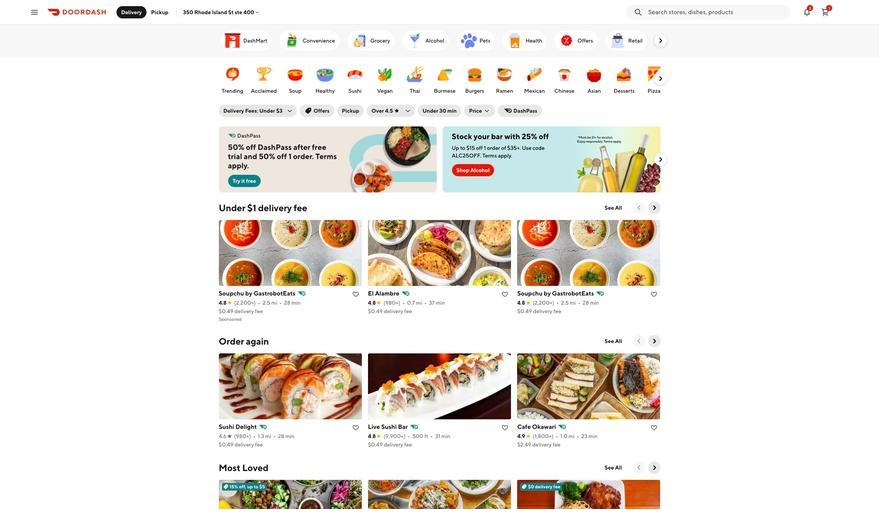 Task type: locate. For each thing, give the bounding box(es) containing it.
dashmart image
[[224, 31, 242, 50]]

1 vertical spatial previous button of carousel image
[[636, 338, 643, 345]]

Store search: begin typing to search for stores available on DoorDash text field
[[649, 8, 786, 16]]

notification bell image
[[803, 7, 812, 17]]

0 vertical spatial previous button of carousel image
[[636, 204, 643, 212]]

health image
[[506, 31, 525, 50]]

previous button of carousel image
[[636, 464, 643, 472]]

previous button of carousel image
[[636, 204, 643, 212], [636, 338, 643, 345]]

next button of carousel image
[[657, 37, 665, 45], [657, 75, 665, 83], [651, 338, 659, 345], [651, 464, 659, 472]]

next button of carousel image
[[657, 156, 665, 163], [651, 204, 659, 212]]

2 previous button of carousel image from the top
[[636, 338, 643, 345]]

0 vertical spatial next button of carousel image
[[657, 156, 665, 163]]



Task type: vqa. For each thing, say whether or not it's contained in the screenshot.
Next button of carousel icon
yes



Task type: describe. For each thing, give the bounding box(es) containing it.
pets image
[[460, 31, 478, 50]]

1 previous button of carousel image from the top
[[636, 204, 643, 212]]

alcohol image
[[406, 31, 424, 50]]

convenience image
[[283, 31, 301, 50]]

flowers image
[[659, 31, 677, 50]]

0 items, open order cart image
[[822, 7, 831, 17]]

grocery image
[[351, 31, 369, 50]]

retail image
[[609, 31, 627, 50]]

open menu image
[[30, 7, 39, 17]]

1 vertical spatial next button of carousel image
[[651, 204, 659, 212]]

offers image
[[558, 31, 577, 50]]



